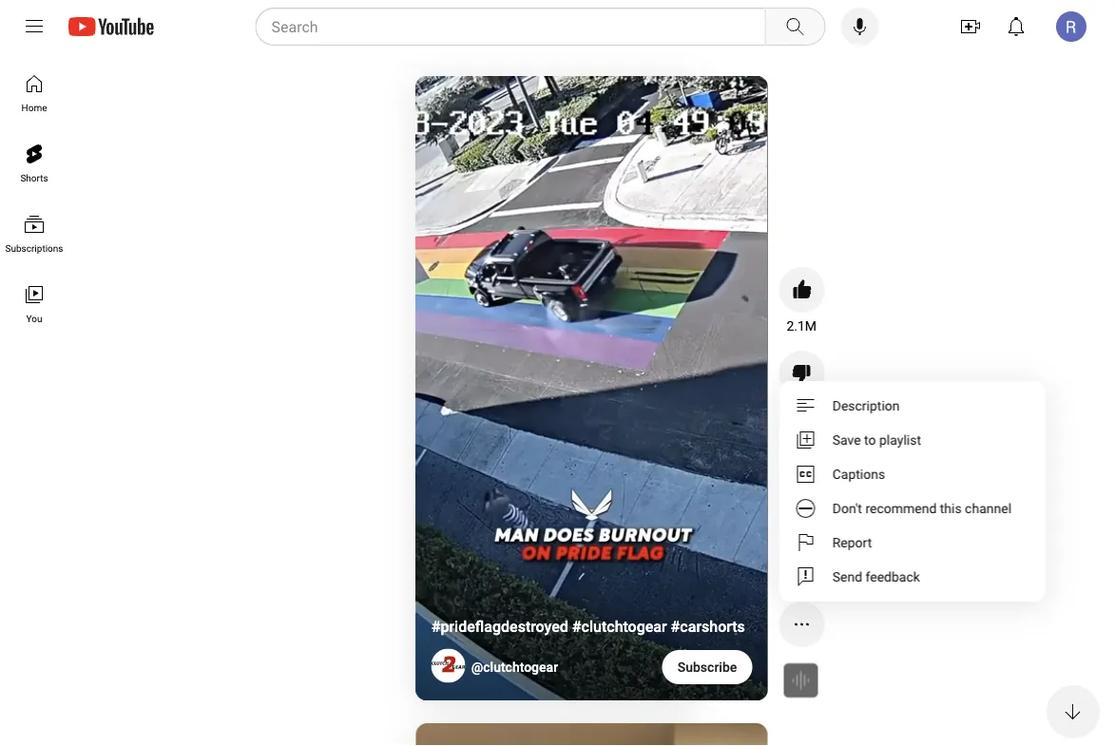 Task type: locate. For each thing, give the bounding box(es) containing it.
145K text field
[[787, 484, 817, 503]]

main content
[[68, 53, 1116, 747]]

captions link
[[779, 457, 1046, 492]]

#clutchtogear
[[572, 618, 667, 636]]

don't recommend this channel
[[832, 501, 1012, 516]]

don't recommend this channel option
[[779, 492, 1046, 526]]

shorts
[[20, 172, 48, 184]]

145k
[[787, 486, 817, 501]]

shorts link
[[4, 127, 65, 198]]

send feedback
[[832, 569, 920, 585]]

avatar image image
[[1057, 11, 1087, 42]]

this
[[940, 501, 962, 516]]

youtube video player element
[[416, 76, 768, 701]]

list box
[[779, 381, 1046, 602]]

subscribe button
[[663, 650, 753, 685]]

list box containing description
[[779, 381, 1046, 602]]

Dislike text field
[[783, 400, 821, 419]]

#carshorts
[[671, 618, 745, 636]]

to
[[864, 432, 876, 448]]

channel
[[965, 501, 1012, 516]]

save to playlist
[[832, 432, 921, 448]]

subscribe
[[678, 659, 737, 675]]

main content containing #prideflagdestroyed
[[68, 53, 1116, 747]]

save
[[832, 432, 861, 448]]

don't
[[832, 501, 862, 516]]

subscriptions
[[5, 243, 63, 254]]

home link
[[4, 57, 65, 127]]

you link
[[4, 268, 65, 339]]

send
[[832, 569, 862, 585]]

description option
[[779, 389, 1046, 423]]

playlist
[[879, 432, 921, 448]]

None search field
[[221, 8, 830, 46]]

captions option
[[779, 457, 1046, 492]]

report
[[832, 535, 872, 551]]



Task type: describe. For each thing, give the bounding box(es) containing it.
share
[[785, 569, 819, 585]]

home
[[21, 102, 47, 113]]

dislike
[[783, 402, 821, 418]]

captions
[[832, 466, 885, 482]]

send feedback link
[[779, 560, 1046, 594]]

#prideflagdestroyed
[[432, 618, 569, 636]]

#carshorts link
[[671, 617, 745, 638]]

2.1m
[[787, 318, 817, 334]]

2.1M text field
[[787, 317, 817, 336]]

description
[[832, 398, 900, 414]]

feedback
[[866, 569, 920, 585]]

save to playlist option
[[779, 423, 1046, 457]]

Share text field
[[785, 568, 819, 587]]

report option
[[779, 526, 1046, 560]]

you
[[26, 313, 42, 324]]

send feedback option
[[779, 560, 1046, 594]]

@clutchtogear link
[[471, 658, 558, 677]]

#clutchtogear link
[[572, 617, 667, 638]]

Subscribe text field
[[678, 659, 737, 675]]

#prideflagdestroyed link
[[432, 617, 569, 638]]

recommend
[[865, 501, 937, 516]]

Search text field
[[272, 14, 761, 39]]

@clutchtogear
[[471, 659, 558, 675]]

subscriptions link
[[4, 198, 65, 268]]



Task type: vqa. For each thing, say whether or not it's contained in the screenshot.
Report
yes



